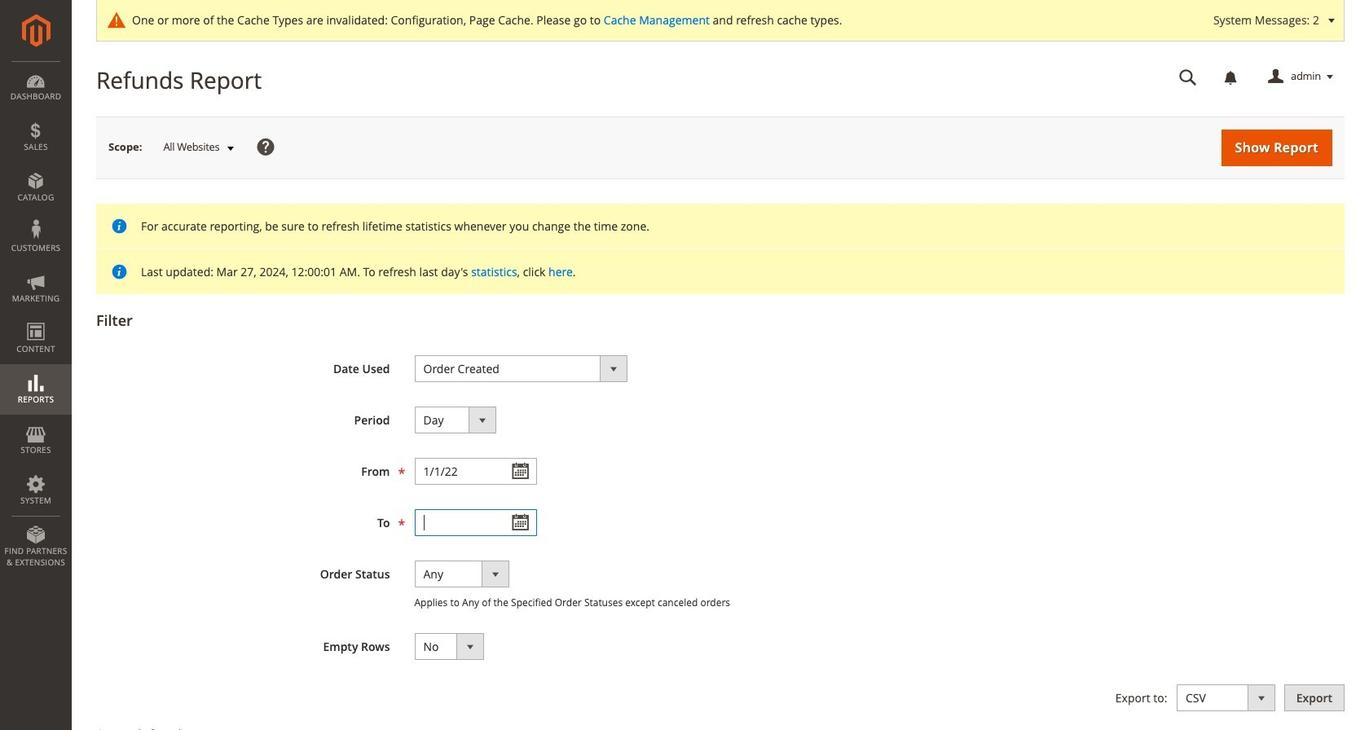 Task type: locate. For each thing, give the bounding box(es) containing it.
magento admin panel image
[[22, 14, 50, 47]]

None text field
[[1169, 63, 1209, 91], [415, 458, 537, 485], [415, 510, 537, 537], [1169, 63, 1209, 91], [415, 458, 537, 485], [415, 510, 537, 537]]

menu bar
[[0, 61, 72, 577]]



